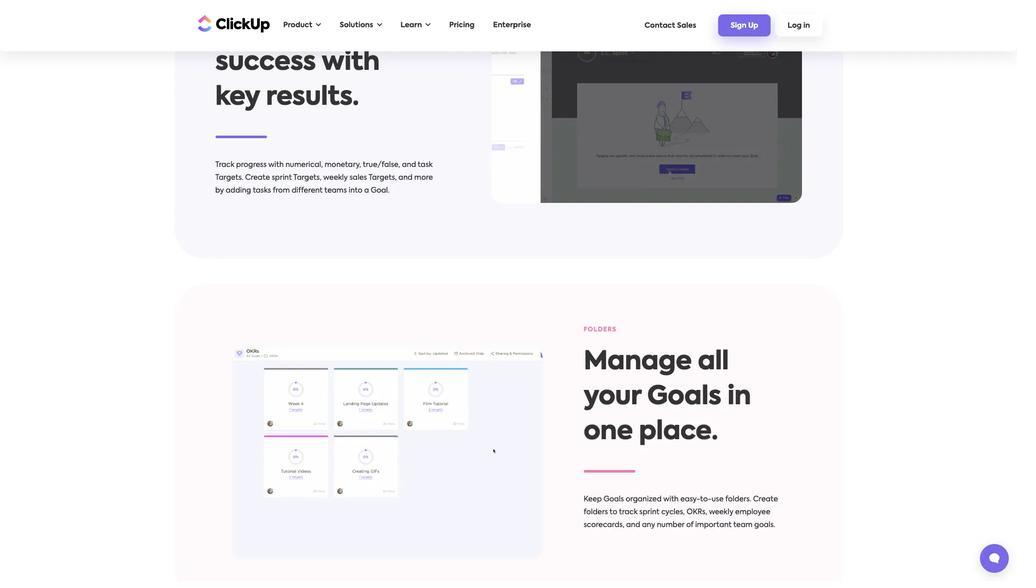 Task type: vqa. For each thing, say whether or not it's contained in the screenshot.
the left Goals
yes



Task type: describe. For each thing, give the bounding box(es) containing it.
your
[[584, 385, 641, 410]]

teams
[[324, 187, 347, 194]]

product button
[[278, 15, 326, 36]]

solutions
[[340, 22, 373, 29]]

clickup image
[[195, 14, 270, 33]]

sign up button
[[718, 15, 771, 36]]

log in
[[788, 22, 810, 29]]

measure
[[215, 15, 327, 40]]

by
[[215, 187, 224, 194]]

goals inside manage all your goals in one place.
[[647, 385, 721, 410]]

create inside track progress with numerical, monetary, true/false, and task targets. create sprint targets, weekly sales targets, and more by adding tasks from different teams into a goal.
[[245, 174, 270, 181]]

place.
[[639, 420, 718, 445]]

goals.
[[754, 522, 775, 529]]

1 vertical spatial and
[[399, 174, 413, 181]]

0 vertical spatial in
[[803, 22, 810, 29]]

use
[[712, 496, 724, 503]]

product
[[283, 22, 312, 29]]

important
[[695, 522, 732, 529]]

into
[[349, 187, 362, 194]]

sign
[[731, 22, 747, 29]]

employee
[[735, 509, 770, 516]]

targets.
[[215, 174, 243, 181]]

folders.
[[725, 496, 751, 503]]

up
[[748, 22, 758, 29]]

0 vertical spatial and
[[402, 161, 416, 169]]

organized
[[626, 496, 662, 503]]

pricing link
[[444, 15, 480, 36]]

tasks
[[253, 187, 271, 194]]

solutions button
[[335, 15, 387, 36]]

measure success with key results.
[[215, 15, 380, 110]]

scorecards,
[[584, 522, 624, 529]]

with for progress
[[268, 161, 284, 169]]

all
[[698, 350, 729, 375]]

cycles,
[[661, 509, 685, 516]]

contact sales
[[645, 22, 696, 29]]

manage
[[584, 350, 692, 375]]



Task type: locate. For each thing, give the bounding box(es) containing it.
with
[[322, 50, 380, 75], [268, 161, 284, 169], [663, 496, 679, 503]]

sprint up from
[[272, 174, 292, 181]]

create up tasks
[[245, 174, 270, 181]]

to
[[610, 509, 617, 516]]

number
[[657, 522, 685, 529]]

goal.
[[371, 187, 390, 194]]

contact
[[645, 22, 675, 29]]

and
[[402, 161, 416, 169], [399, 174, 413, 181], [626, 522, 640, 529]]

0 vertical spatial create
[[245, 174, 270, 181]]

weekly inside track progress with numerical, monetary, true/false, and task targets. create sprint targets, weekly sales targets, and more by adding tasks from different teams into a goal.
[[323, 174, 348, 181]]

1 horizontal spatial with
[[322, 50, 380, 75]]

and down track
[[626, 522, 640, 529]]

1 horizontal spatial targets,
[[369, 174, 397, 181]]

0 vertical spatial goals
[[647, 385, 721, 410]]

sales
[[677, 22, 696, 29]]

1 vertical spatial weekly
[[709, 509, 733, 516]]

0 horizontal spatial weekly
[[323, 174, 348, 181]]

of
[[686, 522, 693, 529]]

2 vertical spatial and
[[626, 522, 640, 529]]

0 vertical spatial with
[[322, 50, 380, 75]]

results.
[[266, 85, 359, 110]]

1 horizontal spatial weekly
[[709, 509, 733, 516]]

create up employee
[[753, 496, 778, 503]]

a
[[364, 187, 369, 194]]

1 targets, from the left
[[293, 174, 322, 181]]

0 horizontal spatial sprint
[[272, 174, 292, 181]]

with inside track progress with numerical, monetary, true/false, and task targets. create sprint targets, weekly sales targets, and more by adding tasks from different teams into a goal.
[[268, 161, 284, 169]]

0 vertical spatial weekly
[[323, 174, 348, 181]]

with up cycles,
[[663, 496, 679, 503]]

1 horizontal spatial goals
[[647, 385, 721, 410]]

create
[[245, 174, 270, 181], [753, 496, 778, 503]]

weekly down use
[[709, 509, 733, 516]]

in down all
[[727, 385, 751, 410]]

contact sales button
[[640, 17, 701, 34]]

log
[[788, 22, 802, 29]]

to-
[[700, 496, 712, 503]]

with for success
[[322, 50, 380, 75]]

with inside measure success with key results.
[[322, 50, 380, 75]]

task
[[418, 161, 433, 169]]

track progress with numerical, monetary, true/false, and task targets. create sprint targets, weekly sales targets, and more by adding tasks from different teams into a goal.
[[215, 161, 433, 194]]

adding
[[226, 187, 251, 194]]

goals inside keep goals organized with easy-to-use folders. create folders to track sprint cycles, okrs, weekly employee scorecards, and any number of important team goals.
[[604, 496, 624, 503]]

targets, down true/false,
[[369, 174, 397, 181]]

and left more
[[399, 174, 413, 181]]

1 horizontal spatial in
[[803, 22, 810, 29]]

track
[[215, 161, 234, 169]]

pricing
[[449, 22, 475, 29]]

2 horizontal spatial with
[[663, 496, 679, 503]]

track
[[619, 509, 638, 516]]

sprint inside track progress with numerical, monetary, true/false, and task targets. create sprint targets, weekly sales targets, and more by adding tasks from different teams into a goal.
[[272, 174, 292, 181]]

numerical,
[[286, 161, 323, 169]]

0 horizontal spatial in
[[727, 385, 751, 410]]

keep
[[584, 496, 602, 503]]

and inside keep goals organized with easy-to-use folders. create folders to track sprint cycles, okrs, weekly employee scorecards, and any number of important team goals.
[[626, 522, 640, 529]]

0 horizontal spatial goals
[[604, 496, 624, 503]]

sprint
[[272, 174, 292, 181], [639, 509, 660, 516]]

goals up to
[[604, 496, 624, 503]]

in inside manage all your goals in one place.
[[727, 385, 751, 410]]

team
[[733, 522, 753, 529]]

enterprise link
[[488, 15, 536, 36]]

learn
[[401, 22, 422, 29]]

0 horizontal spatial create
[[245, 174, 270, 181]]

from
[[273, 187, 290, 194]]

okrs,
[[687, 509, 707, 516]]

0 horizontal spatial targets,
[[293, 174, 322, 181]]

0 vertical spatial sprint
[[272, 174, 292, 181]]

more
[[414, 174, 433, 181]]

enterprise
[[493, 22, 531, 29]]

sprint inside keep goals organized with easy-to-use folders. create folders to track sprint cycles, okrs, weekly employee scorecards, and any number of important team goals.
[[639, 509, 660, 516]]

key
[[215, 85, 260, 110]]

weekly up teams
[[323, 174, 348, 181]]

1 vertical spatial in
[[727, 385, 751, 410]]

2 targets, from the left
[[369, 174, 397, 181]]

keep goals organized with easy-to-use folders. create folders to track sprint cycles, okrs, weekly employee scorecards, and any number of important team goals.
[[584, 496, 778, 529]]

targets, up 'different'
[[293, 174, 322, 181]]

easy-
[[680, 496, 700, 503]]

1 vertical spatial goals
[[604, 496, 624, 503]]

progress
[[236, 161, 267, 169]]

learn button
[[395, 15, 436, 36]]

one
[[584, 420, 633, 445]]

with down the solutions
[[322, 50, 380, 75]]

true/false,
[[363, 161, 400, 169]]

2 vertical spatial with
[[663, 496, 679, 503]]

success
[[215, 50, 316, 75]]

folders
[[584, 327, 617, 333]]

folders
[[584, 509, 608, 516]]

with right progress
[[268, 161, 284, 169]]

sprint up any
[[639, 509, 660, 516]]

1 horizontal spatial create
[[753, 496, 778, 503]]

0 horizontal spatial with
[[268, 161, 284, 169]]

goals up place.
[[647, 385, 721, 410]]

different
[[292, 187, 323, 194]]

weekly
[[323, 174, 348, 181], [709, 509, 733, 516]]

log in link
[[775, 15, 822, 36]]

1 horizontal spatial sprint
[[639, 509, 660, 516]]

in right log at the top right of the page
[[803, 22, 810, 29]]

sales
[[350, 174, 367, 181]]

in
[[803, 22, 810, 29], [727, 385, 751, 410]]

monetary,
[[325, 161, 361, 169]]

1 vertical spatial with
[[268, 161, 284, 169]]

sign up
[[731, 22, 758, 29]]

any
[[642, 522, 655, 529]]

create inside keep goals organized with easy-to-use folders. create folders to track sprint cycles, okrs, weekly employee scorecards, and any number of important team goals.
[[753, 496, 778, 503]]

weekly inside keep goals organized with easy-to-use folders. create folders to track sprint cycles, okrs, weekly employee scorecards, and any number of important team goals.
[[709, 509, 733, 516]]

with inside keep goals organized with easy-to-use folders. create folders to track sprint cycles, okrs, weekly employee scorecards, and any number of important team goals.
[[663, 496, 679, 503]]

and left task
[[402, 161, 416, 169]]

1 vertical spatial sprint
[[639, 509, 660, 516]]

goals
[[647, 385, 721, 410], [604, 496, 624, 503]]

1 vertical spatial create
[[753, 496, 778, 503]]

targets,
[[293, 174, 322, 181], [369, 174, 397, 181]]

manage all your goals in one place.
[[584, 350, 751, 445]]



